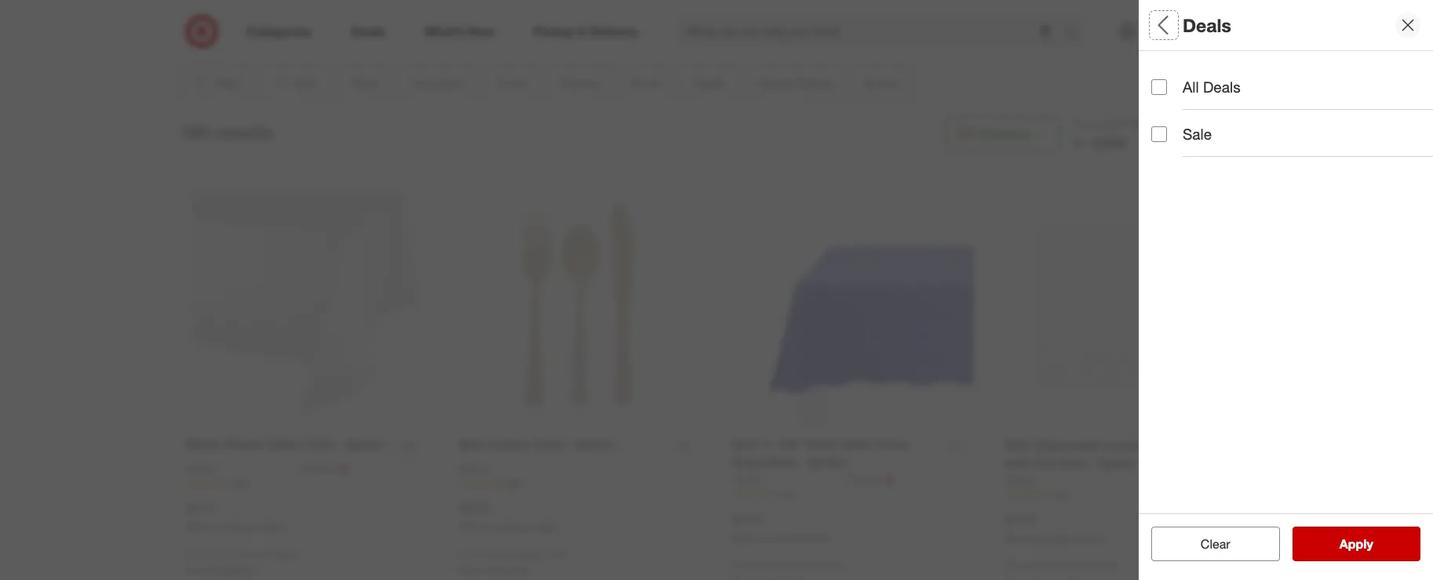 Task type: locate. For each thing, give the bounding box(es) containing it.
$35
[[1197, 116, 1217, 132], [252, 549, 268, 560], [526, 549, 541, 560], [799, 559, 814, 571], [1072, 560, 1087, 572]]

only ships with $35 orders
[[732, 559, 844, 571], [1005, 560, 1117, 572]]

2 shipping from the left
[[484, 564, 526, 577]]

sponsored
[[1141, 38, 1188, 49]]

clear
[[1193, 536, 1223, 552], [1201, 536, 1231, 552]]

1 vertical spatial results
[[1349, 536, 1390, 552]]

$6.00 when purchased online
[[459, 500, 559, 533]]

with left redcard
[[1102, 116, 1125, 132]]

clear all button
[[1152, 527, 1280, 561]]

online inside $3.50 when purchased online
[[1080, 533, 1105, 545]]

type
[[1152, 62, 1185, 80]]

results
[[215, 121, 273, 143], [1349, 536, 1390, 552]]

only ships with $35 orders for $3.75
[[732, 559, 844, 571]]

1 horizontal spatial $3.75
[[732, 511, 763, 527]]

1 horizontal spatial $3.75 when purchased online
[[732, 511, 832, 544]]

orders
[[1221, 116, 1257, 132], [270, 549, 297, 560], [543, 549, 571, 560], [817, 559, 844, 571], [1090, 560, 1117, 572]]

all inside all filters dialog
[[1152, 14, 1173, 36]]

0 horizontal spatial shipping
[[210, 564, 252, 577]]

2 * from the left
[[526, 564, 530, 577]]

only ships with $35 orders down 104
[[732, 559, 844, 571]]

1 horizontal spatial results
[[1349, 536, 1390, 552]]

online down "262" link
[[260, 521, 285, 533]]

1 horizontal spatial only ships with $35 orders
[[1005, 560, 1117, 572]]

$3.75 when purchased online down 262
[[186, 500, 285, 533]]

type cupcake wrappers; dangler party decorations; gift bags
[[1152, 62, 1434, 95]]

clear left all
[[1193, 536, 1223, 552]]

1 horizontal spatial only ships with $35 orders free shipping *
[[459, 549, 571, 577]]

262 link
[[186, 477, 427, 490]]

0 horizontal spatial *
[[252, 564, 256, 577]]

0 horizontal spatial free
[[186, 564, 207, 577]]

decorations;
[[1323, 82, 1385, 95]]

free
[[1073, 116, 1098, 132], [186, 564, 207, 577], [459, 564, 481, 577]]

1 horizontal spatial shipping
[[484, 564, 526, 577]]

1 horizontal spatial all
[[1183, 78, 1199, 96]]

0 horizontal spatial only ships with $35 orders free shipping *
[[186, 549, 297, 577]]

262
[[234, 477, 250, 489]]

when for 104
[[732, 532, 757, 544]]

* for $6.00
[[526, 564, 530, 577]]

only ships with $35 orders down $3.50 when purchased online
[[1005, 560, 1117, 572]]

clear down "featured"
[[1201, 536, 1231, 552]]

1 horizontal spatial *
[[526, 564, 530, 577]]

all right all deals checkbox
[[1183, 78, 1199, 96]]

results right see
[[1349, 536, 1390, 552]]

clear button
[[1152, 527, 1280, 561]]

$3.75 when purchased online
[[186, 500, 285, 533], [732, 511, 832, 544]]

results right 165
[[215, 121, 273, 143]]

*
[[252, 564, 256, 577], [526, 564, 530, 577]]

$3.75 when purchased online down 104
[[732, 511, 832, 544]]

0 horizontal spatial $3.75 when purchased online
[[186, 500, 285, 533]]

shipping
[[210, 564, 252, 577], [484, 564, 526, 577]]

with
[[1102, 116, 1125, 132], [232, 549, 250, 560], [506, 549, 523, 560], [779, 559, 796, 571], [1052, 560, 1069, 572]]

online for 564
[[533, 521, 559, 533]]

only ships with $35 orders free shipping * for $6.00
[[459, 549, 571, 577]]

104
[[781, 488, 796, 500]]

when
[[186, 521, 210, 533], [459, 521, 483, 533], [732, 532, 757, 544], [1005, 533, 1030, 545]]

all inside deals dialog
[[1183, 78, 1199, 96]]

all up sponsored
[[1152, 14, 1173, 36]]

$3.50
[[1005, 512, 1036, 527]]

online inside $6.00 when purchased online
[[533, 521, 559, 533]]

deals dialog
[[1139, 0, 1434, 580]]

all for all filters
[[1152, 14, 1173, 36]]

All Deals checkbox
[[1152, 79, 1167, 95]]

104 link
[[732, 487, 974, 501]]

0 vertical spatial results
[[215, 121, 273, 143]]

redcard
[[1129, 116, 1179, 132]]

online
[[260, 521, 285, 533], [533, 521, 559, 533], [807, 532, 832, 544], [1080, 533, 1105, 545]]

party
[[1293, 82, 1319, 95]]

clear inside button
[[1193, 536, 1223, 552]]

2 clear from the left
[[1201, 536, 1231, 552]]

0 horizontal spatial only ships with $35 orders
[[732, 559, 844, 571]]

1 shipping from the left
[[210, 564, 252, 577]]

$3.75
[[186, 500, 216, 516], [732, 511, 763, 527]]

1 vertical spatial all
[[1183, 78, 1199, 96]]

deals right the cupcake
[[1203, 78, 1241, 96]]

deals up sponsored
[[1183, 14, 1232, 36]]

clear inside button
[[1201, 536, 1231, 552]]

results inside button
[[1349, 536, 1390, 552]]

purchased inside $3.50 when purchased online
[[1032, 533, 1077, 545]]

0 horizontal spatial all
[[1152, 14, 1173, 36]]

564 link
[[459, 477, 701, 490]]

all
[[1152, 14, 1173, 36], [1183, 78, 1199, 96]]

purchased for 104
[[759, 532, 804, 544]]

all filters
[[1152, 14, 1227, 36]]

orders down 104 link
[[817, 559, 844, 571]]

0 horizontal spatial $3.75
[[186, 500, 216, 516]]

only
[[186, 549, 205, 560], [459, 549, 478, 560], [732, 559, 751, 571], [1005, 560, 1024, 572]]

1 only ships with $35 orders free shipping * from the left
[[186, 549, 297, 577]]

clear for clear
[[1201, 536, 1231, 552]]

all deals
[[1183, 78, 1241, 96]]

purchased
[[213, 521, 258, 533], [486, 521, 531, 533], [759, 532, 804, 544], [1032, 533, 1077, 545]]

dangler
[[1252, 82, 1290, 95]]

featured
[[1152, 507, 1215, 525]]

purchased for 262
[[213, 521, 258, 533]]

clear all
[[1193, 536, 1239, 552]]

filters
[[1178, 14, 1227, 36]]

0 vertical spatial all
[[1152, 14, 1173, 36]]

to
[[1073, 134, 1085, 150]]

purchased inside $6.00 when purchased online
[[486, 521, 531, 533]]

purchased down 104
[[759, 532, 804, 544]]

0 horizontal spatial results
[[215, 121, 273, 143]]

purchased for 114
[[1032, 533, 1077, 545]]

bags
[[1409, 82, 1434, 95]]

when inside $6.00 when purchased online
[[459, 521, 483, 533]]

deals
[[1183, 14, 1232, 36], [1203, 78, 1241, 96]]

1 horizontal spatial free
[[459, 564, 481, 577]]

online down 114 link
[[1080, 533, 1105, 545]]

all filters dialog
[[1139, 0, 1434, 580]]

when inside $3.50 when purchased online
[[1005, 533, 1030, 545]]

2 only ships with $35 orders free shipping * from the left
[[459, 549, 571, 577]]

purchased down $3.50
[[1032, 533, 1077, 545]]

online down 104 link
[[807, 532, 832, 544]]

purchased down 262
[[213, 521, 258, 533]]

with down $6.00 when purchased online
[[506, 549, 523, 560]]

What can we help you find? suggestions appear below search field
[[677, 14, 1068, 49]]

1 * from the left
[[252, 564, 256, 577]]

$3.50 when purchased online
[[1005, 512, 1105, 545]]

purchased down "$6.00"
[[486, 521, 531, 533]]

online down 564 link
[[533, 521, 559, 533]]

with down 104
[[779, 559, 796, 571]]

1 clear from the left
[[1193, 536, 1223, 552]]

featured button
[[1152, 491, 1422, 546]]

ships
[[207, 549, 230, 560], [481, 549, 503, 560], [754, 559, 776, 571], [1027, 560, 1049, 572]]

only ships with $35 orders free shipping *
[[186, 549, 297, 577], [459, 549, 571, 577]]



Task type: describe. For each thing, give the bounding box(es) containing it.
when for 564
[[459, 521, 483, 533]]

orders down wrappers;
[[1221, 116, 1257, 132]]

$3.75 for 104
[[732, 511, 763, 527]]

only ships with $35 orders for $3.50
[[1005, 560, 1117, 572]]

$6.00
[[459, 500, 490, 516]]

search button
[[1057, 14, 1094, 52]]

shipping for $6.00
[[484, 564, 526, 577]]

occasion
[[1152, 122, 1219, 140]]

$3.75 when purchased online for 104
[[732, 511, 832, 544]]

only ships with $35 orders free shipping * for $3.75
[[186, 549, 297, 577]]

when for 114
[[1005, 533, 1030, 545]]

sale
[[1183, 125, 1212, 143]]

apply button
[[1293, 527, 1421, 561]]

1 vertical spatial deals
[[1203, 78, 1241, 96]]

114 link
[[1005, 488, 1248, 501]]

165 results
[[180, 121, 273, 143]]

cupcake
[[1152, 82, 1196, 95]]

search
[[1057, 25, 1094, 40]]

all
[[1226, 536, 1239, 552]]

gift
[[1388, 82, 1406, 95]]

0 vertical spatial deals
[[1183, 14, 1232, 36]]

advertisement region
[[246, 0, 1188, 37]]

2 horizontal spatial free
[[1073, 116, 1098, 132]]

orders down $3.50 when purchased online
[[1090, 560, 1117, 572]]

$3.75 when purchased online for 262
[[186, 500, 285, 533]]

165
[[180, 121, 210, 143]]

Sale checkbox
[[1152, 126, 1167, 142]]

all for all deals
[[1183, 78, 1199, 96]]

orders down $6.00 when purchased online
[[543, 549, 571, 560]]

results for see results
[[1349, 536, 1390, 552]]

564
[[508, 477, 523, 489]]

free for $3.75
[[186, 564, 207, 577]]

wrappers;
[[1199, 82, 1249, 95]]

see results button
[[1293, 527, 1421, 561]]

online for 114
[[1080, 533, 1105, 545]]

see results
[[1323, 536, 1390, 552]]

when for 262
[[186, 521, 210, 533]]

purchased for 564
[[486, 521, 531, 533]]

114
[[1054, 489, 1070, 501]]

orders down "262" link
[[270, 549, 297, 560]]

$3.75 for 262
[[186, 500, 216, 516]]

online for 262
[[260, 521, 285, 533]]

clear for clear all
[[1193, 536, 1223, 552]]

shipping for $3.75
[[210, 564, 252, 577]]

or
[[1182, 116, 1194, 132]]

see
[[1323, 536, 1346, 552]]

free with redcard or $35 orders
[[1073, 116, 1257, 132]]

* for $3.75
[[252, 564, 256, 577]]

with down 262
[[232, 549, 250, 560]]

online for 104
[[807, 532, 832, 544]]

free for $6.00
[[459, 564, 481, 577]]

occasion button
[[1152, 106, 1422, 161]]

with down $3.50 when purchased online
[[1052, 560, 1069, 572]]

apply
[[1340, 536, 1374, 552]]

results for 165 results
[[215, 121, 273, 143]]



